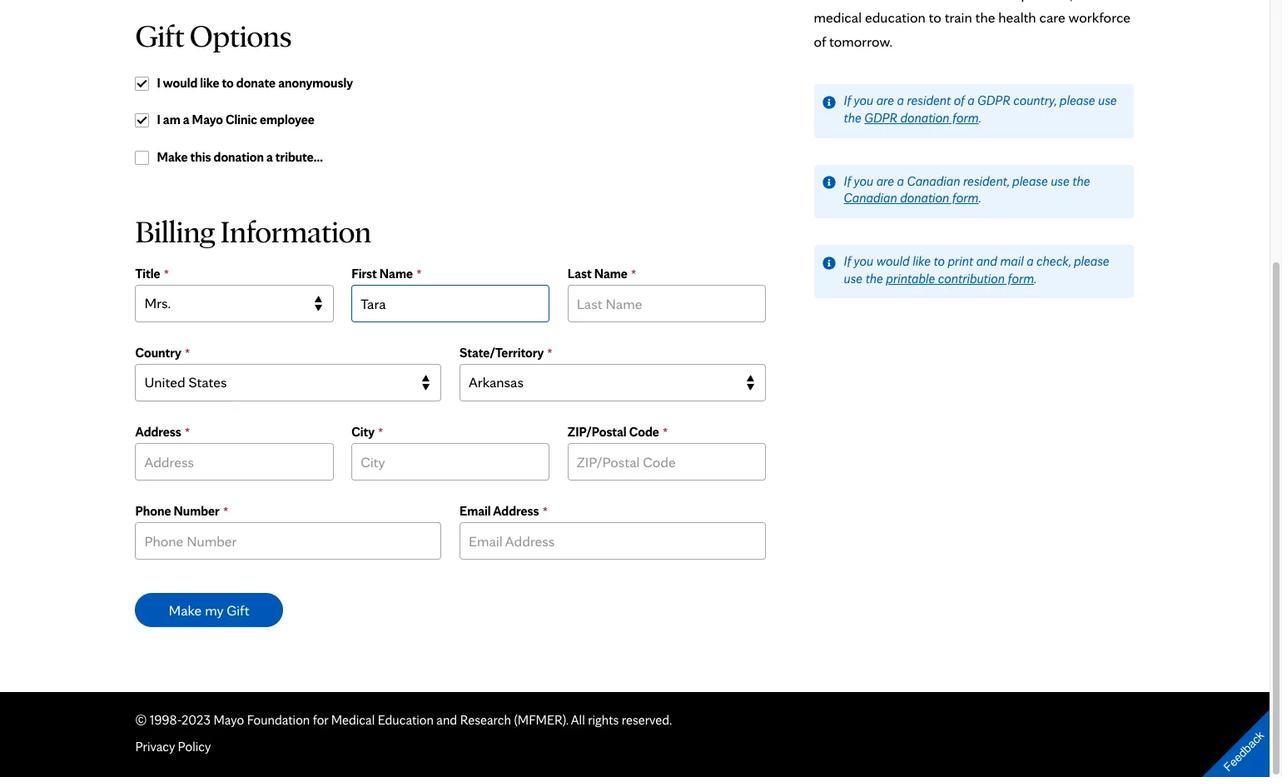 Task type: vqa. For each thing, say whether or not it's contained in the screenshot.


Task type: describe. For each thing, give the bounding box(es) containing it.
please inside if you would like to print and mail a check, please use the
[[1074, 253, 1110, 269]]

if for if you would like to print and mail a check, please use the
[[844, 253, 851, 269]]

if you would like to print and mail a check, please use the
[[844, 253, 1110, 286]]

name for last name
[[594, 266, 628, 282]]

1 horizontal spatial address
[[493, 503, 539, 519]]

code
[[629, 424, 659, 440]]

email
[[460, 503, 491, 519]]

the inside if you are a canadian resident, please use the canadian donation form .
[[1073, 173, 1091, 189]]

information
[[221, 212, 371, 249]]

please inside if you are a resident of a gdpr country, please use the
[[1060, 93, 1096, 108]]

Last Name text field
[[568, 285, 766, 322]]

use inside if you are a canadian resident, please use the canadian donation form .
[[1051, 173, 1070, 189]]

. inside if you are a canadian resident, please use the canadian donation form .
[[979, 190, 982, 206]]

you for if you are a canadian resident, please use the canadian donation form .
[[854, 173, 874, 189]]

please inside if you are a canadian resident, please use the canadian donation form .
[[1013, 173, 1048, 189]]

gift inside button
[[227, 601, 249, 618]]

a right of
[[968, 93, 975, 108]]

privacy policy
[[135, 738, 211, 754]]

options
[[190, 17, 292, 54]]

privacy policy link
[[135, 738, 211, 754]]

form inside if you are a canadian resident, please use the canadian donation form .
[[953, 190, 979, 206]]

form for of
[[953, 110, 979, 126]]

City text field
[[352, 443, 550, 480]]

would inside if you would like to print and mail a check, please use the
[[877, 253, 910, 269]]

rights
[[588, 712, 619, 728]]

for
[[313, 712, 328, 728]]

anonymously
[[278, 75, 353, 90]]

© 1998-2023 mayo foundation for medical education and research (mfmer). all rights reserved.
[[135, 712, 673, 728]]

city
[[352, 424, 375, 440]]

am
[[163, 112, 180, 128]]

Address text field
[[135, 443, 334, 480]]

0 vertical spatial donation
[[901, 110, 950, 126]]

Email Address email field
[[460, 522, 766, 559]]

check,
[[1037, 253, 1072, 269]]

state/territory
[[460, 345, 544, 361]]

1 vertical spatial and
[[437, 712, 457, 728]]

privacy
[[135, 738, 175, 754]]

education
[[378, 712, 434, 728]]

you for if you would like to print and mail a check, please use the
[[854, 253, 874, 269]]

phone number
[[135, 503, 220, 519]]

the inside if you are a resident of a gdpr country, please use the
[[844, 110, 862, 126]]

i for i am a mayo clinic employee
[[157, 112, 161, 128]]

donation inside if you are a canadian resident, please use the canadian donation form .
[[901, 190, 950, 206]]

my
[[205, 601, 224, 618]]

©
[[135, 712, 147, 728]]

printable contribution form link
[[887, 271, 1035, 286]]

first name
[[352, 266, 413, 282]]

a inside if you are a canadian resident, please use the canadian donation form .
[[897, 173, 904, 189]]

i would like to donate anonymously
[[157, 75, 353, 90]]

of
[[954, 93, 965, 108]]

zip/postal code
[[568, 424, 659, 440]]

. for and
[[1035, 271, 1037, 286]]

gdpr donation form link
[[865, 110, 979, 126]]

billing information
[[135, 212, 371, 249]]

mayo for clinic
[[192, 112, 223, 128]]

if for if you are a canadian resident, please use the canadian donation form .
[[844, 173, 851, 189]]

make for make this donation a tribute...
[[157, 149, 188, 165]]

foundation
[[247, 712, 310, 728]]

feedback button
[[1189, 696, 1283, 777]]

employee
[[260, 112, 315, 128]]

medical
[[331, 712, 375, 728]]

are for canadian
[[877, 173, 895, 189]]

mail
[[1001, 253, 1024, 269]]

a inside if you would like to print and mail a check, please use the
[[1027, 253, 1034, 269]]

gift options
[[135, 17, 292, 54]]

phone
[[135, 503, 171, 519]]

if you are a resident of a gdpr country, please use the
[[844, 93, 1117, 126]]

0 vertical spatial gift
[[135, 17, 185, 54]]

0 horizontal spatial like
[[200, 75, 219, 90]]

zip/postal
[[568, 424, 627, 440]]

email address
[[460, 503, 539, 519]]

info circle image for if you are a canadian resident, please use the
[[823, 176, 836, 189]]

contribution
[[938, 271, 1005, 286]]



Task type: locate. For each thing, give the bounding box(es) containing it.
0 vertical spatial address
[[135, 424, 182, 440]]

1 vertical spatial .
[[979, 190, 982, 206]]

a left tribute...
[[266, 149, 273, 165]]

1 horizontal spatial name
[[594, 266, 628, 282]]

the
[[844, 110, 862, 126], [1073, 173, 1091, 189], [866, 271, 884, 286]]

2 horizontal spatial use
[[1099, 93, 1117, 108]]

3 if from the top
[[844, 253, 851, 269]]

1 vertical spatial would
[[877, 253, 910, 269]]

2 info circle image from the top
[[823, 176, 836, 189]]

canadian
[[907, 173, 961, 189], [844, 190, 898, 206]]

form down resident,
[[953, 190, 979, 206]]

please right check,
[[1074, 253, 1110, 269]]

please
[[1060, 93, 1096, 108], [1013, 173, 1048, 189], [1074, 253, 1110, 269]]

use
[[1099, 93, 1117, 108], [1051, 173, 1070, 189], [844, 271, 863, 286]]

use right country,
[[1099, 93, 1117, 108]]

1 vertical spatial i
[[157, 112, 161, 128]]

0 vertical spatial please
[[1060, 93, 1096, 108]]

ZIP/Postal Code text field
[[568, 443, 766, 480]]

if inside if you would like to print and mail a check, please use the
[[844, 253, 851, 269]]

1 info circle image from the top
[[823, 96, 836, 109]]

to left donate
[[222, 75, 234, 90]]

gdpr
[[978, 93, 1011, 108], [865, 110, 898, 126]]

you inside if you would like to print and mail a check, please use the
[[854, 253, 874, 269]]

1 horizontal spatial gift
[[227, 601, 249, 618]]

2 i from the top
[[157, 112, 161, 128]]

1 vertical spatial address
[[493, 503, 539, 519]]

you inside if you are a resident of a gdpr country, please use the
[[854, 93, 874, 108]]

form
[[953, 110, 979, 126], [953, 190, 979, 206], [1008, 271, 1035, 286]]

0 vertical spatial .
[[979, 110, 982, 126]]

gift
[[135, 17, 185, 54], [227, 601, 249, 618]]

. for a
[[979, 110, 982, 126]]

are up the canadian donation form link
[[877, 173, 895, 189]]

2 horizontal spatial the
[[1073, 173, 1091, 189]]

you right info circle image
[[854, 253, 874, 269]]

use left printable
[[844, 271, 863, 286]]

and
[[977, 253, 998, 269], [437, 712, 457, 728]]

1 vertical spatial like
[[913, 253, 931, 269]]

gift right my
[[227, 601, 249, 618]]

printable contribution form .
[[887, 271, 1037, 286]]

to inside if you would like to print and mail a check, please use the
[[934, 253, 945, 269]]

a
[[897, 93, 904, 108], [968, 93, 975, 108], [183, 112, 190, 128], [266, 149, 273, 165], [897, 173, 904, 189], [1027, 253, 1034, 269]]

0 vertical spatial gdpr
[[978, 93, 1011, 108]]

.
[[979, 110, 982, 126], [979, 190, 982, 206], [1035, 271, 1037, 286]]

donation up print
[[901, 190, 950, 206]]

1 horizontal spatial would
[[877, 253, 910, 269]]

2 you from the top
[[854, 173, 874, 189]]

feedback
[[1222, 729, 1267, 774]]

info circle image
[[823, 256, 836, 270]]

like up i am a mayo clinic employee
[[200, 75, 219, 90]]

0 horizontal spatial gift
[[135, 17, 185, 54]]

name
[[380, 266, 413, 282], [594, 266, 628, 282]]

donation
[[901, 110, 950, 126], [214, 149, 264, 165], [901, 190, 950, 206]]

if inside if you are a canadian resident, please use the canadian donation form .
[[844, 173, 851, 189]]

1 vertical spatial are
[[877, 173, 895, 189]]

1 vertical spatial the
[[1073, 173, 1091, 189]]

mayo left clinic
[[192, 112, 223, 128]]

i
[[157, 75, 161, 90], [157, 112, 161, 128]]

reserved.
[[622, 712, 673, 728]]

and left 'research'
[[437, 712, 457, 728]]

address
[[135, 424, 182, 440], [493, 503, 539, 519]]

last
[[568, 266, 592, 282]]

make inside make my gift button
[[169, 601, 202, 618]]

1 vertical spatial you
[[854, 173, 874, 189]]

donate
[[236, 75, 276, 90]]

1 vertical spatial canadian
[[844, 190, 898, 206]]

0 horizontal spatial address
[[135, 424, 182, 440]]

1 horizontal spatial gdpr
[[978, 93, 1011, 108]]

0 horizontal spatial to
[[222, 75, 234, 90]]

use right resident,
[[1051, 173, 1070, 189]]

0 vertical spatial are
[[877, 93, 895, 108]]

0 vertical spatial make
[[157, 149, 188, 165]]

1 vertical spatial info circle image
[[823, 176, 836, 189]]

2 vertical spatial if
[[844, 253, 851, 269]]

1 horizontal spatial the
[[866, 271, 884, 286]]

1 vertical spatial if
[[844, 173, 851, 189]]

i down gift options
[[157, 75, 161, 90]]

1 vertical spatial gdpr
[[865, 110, 898, 126]]

2 if from the top
[[844, 173, 851, 189]]

1 vertical spatial make
[[169, 601, 202, 618]]

2 vertical spatial please
[[1074, 253, 1110, 269]]

make my gift button
[[135, 593, 283, 627]]

0 horizontal spatial gdpr
[[865, 110, 898, 126]]

a right 'am'
[[183, 112, 190, 128]]

if right info circle image
[[844, 253, 851, 269]]

1 horizontal spatial like
[[913, 253, 931, 269]]

you up gdpr donation form link
[[854, 93, 874, 108]]

0 vertical spatial like
[[200, 75, 219, 90]]

if
[[844, 93, 851, 108], [844, 173, 851, 189], [844, 253, 851, 269]]

2 vertical spatial .
[[1035, 271, 1037, 286]]

canadian donation form link
[[844, 190, 979, 206]]

a up the canadian donation form link
[[897, 173, 904, 189]]

0 vertical spatial the
[[844, 110, 862, 126]]

printable
[[887, 271, 936, 286]]

1 you from the top
[[854, 93, 874, 108]]

1 vertical spatial to
[[934, 253, 945, 269]]

1 name from the left
[[380, 266, 413, 282]]

0 vertical spatial mayo
[[192, 112, 223, 128]]

info circle image
[[823, 96, 836, 109], [823, 176, 836, 189]]

make my gift
[[169, 601, 249, 618]]

2023
[[181, 712, 211, 728]]

2 are from the top
[[877, 173, 895, 189]]

and up contribution on the top right of the page
[[977, 253, 998, 269]]

a up gdpr donation form link
[[897, 93, 904, 108]]

policy
[[178, 738, 211, 754]]

1 i from the top
[[157, 75, 161, 90]]

if for if you are a resident of a gdpr country, please use the
[[844, 93, 851, 108]]

0 vertical spatial and
[[977, 253, 998, 269]]

print
[[948, 253, 974, 269]]

like
[[200, 75, 219, 90], [913, 253, 931, 269]]

1 vertical spatial form
[[953, 190, 979, 206]]

title
[[135, 266, 160, 282]]

1 vertical spatial gift
[[227, 601, 249, 618]]

if left 'resident'
[[844, 93, 851, 108]]

use inside if you are a resident of a gdpr country, please use the
[[1099, 93, 1117, 108]]

number
[[174, 503, 220, 519]]

First Name text field
[[352, 285, 550, 322]]

form for print
[[1008, 271, 1035, 286]]

1 vertical spatial use
[[1051, 173, 1070, 189]]

0 vertical spatial to
[[222, 75, 234, 90]]

name right first at the top left of page
[[380, 266, 413, 282]]

tribute...
[[276, 149, 323, 165]]

you
[[854, 93, 874, 108], [854, 173, 874, 189], [854, 253, 874, 269]]

to
[[222, 75, 234, 90], [934, 253, 945, 269]]

Phone Number telephone field
[[135, 522, 442, 559]]

are inside if you are a resident of a gdpr country, please use the
[[877, 93, 895, 108]]

gdpr inside if you are a resident of a gdpr country, please use the
[[978, 93, 1011, 108]]

1 vertical spatial please
[[1013, 173, 1048, 189]]

2 name from the left
[[594, 266, 628, 282]]

research
[[460, 712, 511, 728]]

0 vertical spatial form
[[953, 110, 979, 126]]

are for resident
[[877, 93, 895, 108]]

2 vertical spatial donation
[[901, 190, 950, 206]]

are inside if you are a canadian resident, please use the canadian donation form .
[[877, 173, 895, 189]]

if up the canadian donation form link
[[844, 173, 851, 189]]

0 horizontal spatial the
[[844, 110, 862, 126]]

clinic
[[226, 112, 257, 128]]

like inside if you would like to print and mail a check, please use the
[[913, 253, 931, 269]]

donation down clinic
[[214, 149, 264, 165]]

donation down 'resident'
[[901, 110, 950, 126]]

would
[[163, 75, 198, 90], [877, 253, 910, 269]]

make for make my gift
[[169, 601, 202, 618]]

i left 'am'
[[157, 112, 161, 128]]

i for i would like to donate anonymously
[[157, 75, 161, 90]]

if you are a canadian resident, please use the canadian donation form .
[[844, 173, 1091, 206]]

mayo for foundation
[[214, 712, 244, 728]]

1 horizontal spatial and
[[977, 253, 998, 269]]

and inside if you would like to print and mail a check, please use the
[[977, 253, 998, 269]]

1 if from the top
[[844, 93, 851, 108]]

0 vertical spatial use
[[1099, 93, 1117, 108]]

0 vertical spatial info circle image
[[823, 96, 836, 109]]

make this donation a tribute...
[[157, 149, 323, 165]]

use inside if you would like to print and mail a check, please use the
[[844, 271, 863, 286]]

0 horizontal spatial canadian
[[844, 190, 898, 206]]

0 vertical spatial i
[[157, 75, 161, 90]]

address right email
[[493, 503, 539, 519]]

0 vertical spatial if
[[844, 93, 851, 108]]

address down country
[[135, 424, 182, 440]]

form down mail
[[1008, 271, 1035, 286]]

0 horizontal spatial name
[[380, 266, 413, 282]]

mayo
[[192, 112, 223, 128], [214, 712, 244, 728]]

billing
[[135, 212, 215, 249]]

0 horizontal spatial and
[[437, 712, 457, 728]]

resident,
[[964, 173, 1010, 189]]

2 vertical spatial form
[[1008, 271, 1035, 286]]

make left my
[[169, 601, 202, 618]]

if inside if you are a resident of a gdpr country, please use the
[[844, 93, 851, 108]]

info circle image for if you are a resident of a gdpr country, please use the
[[823, 96, 836, 109]]

last name
[[568, 266, 628, 282]]

1 vertical spatial donation
[[214, 149, 264, 165]]

are up gdpr donation form link
[[877, 93, 895, 108]]

make left 'this'
[[157, 149, 188, 165]]

gdpr donation form .
[[865, 110, 982, 126]]

like up printable
[[913, 253, 931, 269]]

name right the "last"
[[594, 266, 628, 282]]

2 vertical spatial the
[[866, 271, 884, 286]]

i am a mayo clinic employee
[[157, 112, 315, 128]]

0 vertical spatial you
[[854, 93, 874, 108]]

0 vertical spatial canadian
[[907, 173, 961, 189]]

to left print
[[934, 253, 945, 269]]

1 vertical spatial mayo
[[214, 712, 244, 728]]

a right mail
[[1027, 253, 1034, 269]]

0 vertical spatial would
[[163, 75, 198, 90]]

are
[[877, 93, 895, 108], [877, 173, 895, 189]]

form down of
[[953, 110, 979, 126]]

1 horizontal spatial to
[[934, 253, 945, 269]]

2 vertical spatial you
[[854, 253, 874, 269]]

you for if you are a resident of a gdpr country, please use the
[[854, 93, 874, 108]]

this
[[190, 149, 211, 165]]

(mfmer).
[[514, 712, 569, 728]]

name for first name
[[380, 266, 413, 282]]

0 horizontal spatial would
[[163, 75, 198, 90]]

please right country,
[[1060, 93, 1096, 108]]

first
[[352, 266, 377, 282]]

1 horizontal spatial use
[[1051, 173, 1070, 189]]

you inside if you are a canadian resident, please use the canadian donation form .
[[854, 173, 874, 189]]

1998-
[[150, 712, 182, 728]]

resident
[[907, 93, 951, 108]]

country
[[135, 345, 181, 361]]

0 horizontal spatial use
[[844, 271, 863, 286]]

would up 'am'
[[163, 75, 198, 90]]

1 are from the top
[[877, 93, 895, 108]]

the inside if you would like to print and mail a check, please use the
[[866, 271, 884, 286]]

1 horizontal spatial canadian
[[907, 173, 961, 189]]

country,
[[1014, 93, 1057, 108]]

2 vertical spatial use
[[844, 271, 863, 286]]

would up printable
[[877, 253, 910, 269]]

gift left options
[[135, 17, 185, 54]]

3 you from the top
[[854, 253, 874, 269]]

you up the canadian donation form link
[[854, 173, 874, 189]]

mayo right 2023
[[214, 712, 244, 728]]

make
[[157, 149, 188, 165], [169, 601, 202, 618]]

please right resident,
[[1013, 173, 1048, 189]]

all
[[571, 712, 585, 728]]



